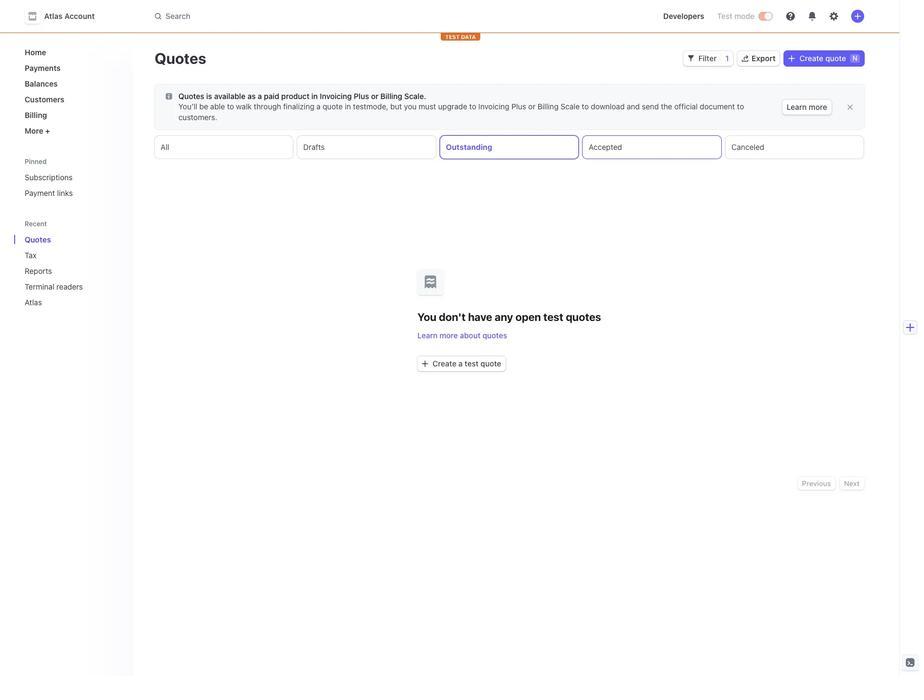 Task type: describe. For each thing, give the bounding box(es) containing it.
atlas for atlas
[[25, 298, 42, 307]]

payment
[[25, 188, 55, 198]]

Search text field
[[148, 6, 454, 26]]

0 horizontal spatial a
[[258, 92, 262, 101]]

0 vertical spatial svg image
[[789, 55, 795, 62]]

more +
[[25, 126, 50, 135]]

3 to from the left
[[582, 102, 589, 111]]

create quote
[[800, 54, 846, 63]]

through
[[254, 102, 281, 111]]

a inside create a test quote link
[[459, 359, 463, 368]]

more for learn more about quotes
[[440, 331, 458, 340]]

balances link
[[20, 75, 124, 93]]

send
[[642, 102, 659, 111]]

you
[[417, 311, 436, 323]]

you
[[404, 102, 417, 111]]

customers
[[25, 95, 64, 104]]

developers
[[663, 11, 704, 21]]

1
[[725, 54, 729, 63]]

quotes is available as a paid product in invoicing plus or billing scale. you'll be able to walk through finalizing a quote in testmode, but you must upgrade to invoicing plus or billing scale to download and send the official document to customers.
[[178, 92, 744, 122]]

0 vertical spatial in
[[311, 92, 318, 101]]

learn more
[[787, 102, 827, 112]]

test data
[[445, 34, 476, 40]]

all button
[[155, 136, 293, 159]]

recent element
[[14, 231, 133, 311]]

pinned navigation links element
[[20, 153, 126, 202]]

able
[[210, 102, 225, 111]]

more
[[25, 126, 43, 135]]

test
[[717, 11, 732, 21]]

quotes inside quotes is available as a paid product in invoicing plus or billing scale. you'll be able to walk through finalizing a quote in testmode, but you must upgrade to invoicing plus or billing scale to download and send the official document to customers.
[[178, 92, 204, 101]]

drafts
[[303, 142, 325, 152]]

must
[[419, 102, 436, 111]]

1 vertical spatial plus
[[511, 102, 526, 111]]

outstanding button
[[440, 136, 578, 159]]

reports
[[25, 266, 52, 276]]

4 to from the left
[[737, 102, 744, 111]]

subscriptions link
[[20, 168, 124, 186]]

testmode,
[[353, 102, 388, 111]]

previous
[[802, 479, 831, 488]]

learn more link
[[782, 100, 832, 115]]

official
[[674, 102, 698, 111]]

upgrade
[[438, 102, 467, 111]]

0 horizontal spatial quotes
[[483, 331, 507, 340]]

quotes inside "recent" element
[[25, 235, 51, 244]]

learn more about quotes
[[417, 331, 507, 340]]

1 horizontal spatial billing
[[381, 92, 402, 101]]

2 vertical spatial quote
[[481, 359, 501, 368]]

create for create quote
[[800, 54, 823, 63]]

payments
[[25, 63, 61, 73]]

links
[[57, 188, 73, 198]]

core navigation links element
[[20, 43, 124, 140]]

0 horizontal spatial invoicing
[[320, 92, 352, 101]]

product
[[281, 92, 309, 101]]

more for learn more
[[809, 102, 827, 112]]

home link
[[20, 43, 124, 61]]

terminal readers link
[[20, 278, 109, 296]]

is
[[206, 92, 212, 101]]

payment links
[[25, 188, 73, 198]]

payments link
[[20, 59, 124, 77]]

test mode
[[717, 11, 755, 21]]

1 to from the left
[[227, 102, 234, 111]]

create a test quote
[[433, 359, 501, 368]]

download
[[591, 102, 625, 111]]

learn for learn more about quotes
[[417, 331, 438, 340]]

all
[[161, 142, 169, 152]]

be
[[199, 102, 208, 111]]

scale
[[561, 102, 580, 111]]

subscriptions
[[25, 173, 73, 182]]

1 horizontal spatial svg image
[[688, 55, 694, 62]]

pinned
[[25, 158, 47, 166]]

finalizing
[[283, 102, 314, 111]]

help image
[[786, 12, 795, 21]]

recent
[[25, 220, 47, 228]]

next button
[[840, 477, 864, 490]]

you don't have any open test quotes
[[417, 311, 601, 323]]

home
[[25, 48, 46, 57]]

the
[[661, 102, 672, 111]]

accepted button
[[583, 136, 721, 159]]

1 vertical spatial in
[[345, 102, 351, 111]]

any
[[495, 311, 513, 323]]

don't
[[439, 311, 466, 323]]

1 horizontal spatial test
[[543, 311, 563, 323]]

2 to from the left
[[469, 102, 476, 111]]

0 horizontal spatial test
[[465, 359, 479, 368]]

scale.
[[404, 92, 426, 101]]

canceled button
[[726, 136, 864, 159]]

tax link
[[20, 246, 109, 264]]

learn more about quotes link
[[417, 331, 507, 340]]

document
[[700, 102, 735, 111]]

drafts button
[[297, 136, 436, 159]]



Task type: locate. For each thing, give the bounding box(es) containing it.
1 horizontal spatial or
[[528, 102, 536, 111]]

1 horizontal spatial plus
[[511, 102, 526, 111]]

create
[[800, 54, 823, 63], [433, 359, 457, 368]]

0 vertical spatial test
[[543, 311, 563, 323]]

balances
[[25, 79, 58, 88]]

tax
[[25, 251, 37, 260]]

0 horizontal spatial or
[[371, 92, 379, 101]]

atlas
[[44, 11, 63, 21], [25, 298, 42, 307]]

have
[[468, 311, 492, 323]]

atlas down the terminal
[[25, 298, 42, 307]]

canceled
[[732, 142, 764, 152]]

0 horizontal spatial plus
[[354, 92, 369, 101]]

more up canceled button
[[809, 102, 827, 112]]

create down learn more about quotes link
[[433, 359, 457, 368]]

0 horizontal spatial create
[[433, 359, 457, 368]]

to right upgrade
[[469, 102, 476, 111]]

quotes down search
[[155, 49, 206, 67]]

billing link
[[20, 106, 124, 124]]

+
[[45, 126, 50, 135]]

terminal readers
[[25, 282, 83, 291]]

accepted
[[589, 142, 622, 152]]

learn
[[787, 102, 807, 112], [417, 331, 438, 340]]

atlas left account
[[44, 11, 63, 21]]

billing up "but"
[[381, 92, 402, 101]]

1 horizontal spatial atlas
[[44, 11, 63, 21]]

0 vertical spatial more
[[809, 102, 827, 112]]

tab list
[[155, 136, 864, 159]]

1 vertical spatial svg image
[[422, 360, 428, 367]]

create left n
[[800, 54, 823, 63]]

0 horizontal spatial svg image
[[165, 93, 172, 100]]

2 horizontal spatial billing
[[538, 102, 559, 111]]

1 horizontal spatial svg image
[[789, 55, 795, 62]]

plus up testmode, on the left top
[[354, 92, 369, 101]]

test down the about
[[465, 359, 479, 368]]

1 vertical spatial create
[[433, 359, 457, 368]]

0 vertical spatial or
[[371, 92, 379, 101]]

test
[[543, 311, 563, 323], [465, 359, 479, 368]]

quote right finalizing
[[323, 102, 343, 111]]

0 horizontal spatial more
[[440, 331, 458, 340]]

quotes
[[155, 49, 206, 67], [178, 92, 204, 101], [25, 235, 51, 244]]

1 horizontal spatial learn
[[787, 102, 807, 112]]

2 horizontal spatial a
[[459, 359, 463, 368]]

billing inside core navigation links element
[[25, 110, 47, 120]]

or up testmode, on the left top
[[371, 92, 379, 101]]

atlas inside "recent" element
[[25, 298, 42, 307]]

1 horizontal spatial quotes
[[566, 311, 601, 323]]

quotes
[[566, 311, 601, 323], [483, 331, 507, 340]]

open
[[515, 311, 541, 323]]

0 horizontal spatial atlas
[[25, 298, 42, 307]]

or
[[371, 92, 379, 101], [528, 102, 536, 111]]

outstanding
[[446, 142, 492, 152]]

svg image
[[688, 55, 694, 62], [165, 93, 172, 100]]

settings image
[[829, 12, 838, 21]]

1 horizontal spatial more
[[809, 102, 827, 112]]

svg image left is
[[165, 93, 172, 100]]

billing up more +
[[25, 110, 47, 120]]

2 vertical spatial quotes
[[25, 235, 51, 244]]

quote
[[825, 54, 846, 63], [323, 102, 343, 111], [481, 359, 501, 368]]

in up finalizing
[[311, 92, 318, 101]]

quotes down recent
[[25, 235, 51, 244]]

n
[[853, 54, 858, 62]]

0 vertical spatial svg image
[[688, 55, 694, 62]]

0 horizontal spatial svg image
[[422, 360, 428, 367]]

svg image left create a test quote
[[422, 360, 428, 367]]

1 horizontal spatial invoicing
[[478, 102, 509, 111]]

1 vertical spatial or
[[528, 102, 536, 111]]

svg image left filter
[[688, 55, 694, 62]]

create for create a test quote
[[433, 359, 457, 368]]

1 vertical spatial atlas
[[25, 298, 42, 307]]

plus
[[354, 92, 369, 101], [511, 102, 526, 111]]

quote down the about
[[481, 359, 501, 368]]

or left scale
[[528, 102, 536, 111]]

1 vertical spatial more
[[440, 331, 458, 340]]

paid
[[264, 92, 279, 101]]

you'll
[[178, 102, 197, 111]]

customers link
[[20, 90, 124, 108]]

developers link
[[659, 8, 709, 25]]

svg image
[[789, 55, 795, 62], [422, 360, 428, 367]]

and
[[627, 102, 640, 111]]

svg image inside create a test quote link
[[422, 360, 428, 367]]

atlas inside button
[[44, 11, 63, 21]]

previous button
[[798, 477, 835, 490]]

create a test quote link
[[417, 356, 506, 371]]

1 vertical spatial quotes
[[178, 92, 204, 101]]

1 vertical spatial invoicing
[[478, 102, 509, 111]]

invoicing right product
[[320, 92, 352, 101]]

quotes up you'll
[[178, 92, 204, 101]]

1 horizontal spatial quote
[[481, 359, 501, 368]]

0 vertical spatial a
[[258, 92, 262, 101]]

mode
[[734, 11, 755, 21]]

0 vertical spatial learn
[[787, 102, 807, 112]]

0 vertical spatial quotes
[[566, 311, 601, 323]]

atlas account button
[[25, 9, 106, 24]]

filter
[[698, 54, 717, 63]]

more inside 'link'
[[809, 102, 827, 112]]

payment links link
[[20, 184, 124, 202]]

0 horizontal spatial learn
[[417, 331, 438, 340]]

0 vertical spatial plus
[[354, 92, 369, 101]]

to right scale
[[582, 102, 589, 111]]

account
[[64, 11, 95, 21]]

0 horizontal spatial in
[[311, 92, 318, 101]]

quote inside quotes is available as a paid product in invoicing plus or billing scale. you'll be able to walk through finalizing a quote in testmode, but you must upgrade to invoicing plus or billing scale to download and send the official document to customers.
[[323, 102, 343, 111]]

learn for learn more
[[787, 102, 807, 112]]

billing left scale
[[538, 102, 559, 111]]

billing
[[381, 92, 402, 101], [538, 102, 559, 111], [25, 110, 47, 120]]

data
[[461, 34, 476, 40]]

atlas for atlas account
[[44, 11, 63, 21]]

2 horizontal spatial quote
[[825, 54, 846, 63]]

0 vertical spatial invoicing
[[320, 92, 352, 101]]

terminal
[[25, 282, 54, 291]]

1 vertical spatial svg image
[[165, 93, 172, 100]]

0 horizontal spatial billing
[[25, 110, 47, 120]]

Search search field
[[148, 6, 454, 26]]

pinned element
[[20, 168, 124, 202]]

about
[[460, 331, 481, 340]]

more
[[809, 102, 827, 112], [440, 331, 458, 340]]

available
[[214, 92, 245, 101]]

2 vertical spatial a
[[459, 359, 463, 368]]

1 vertical spatial quotes
[[483, 331, 507, 340]]

as
[[247, 92, 256, 101]]

next
[[844, 479, 860, 488]]

svg image right export
[[789, 55, 795, 62]]

tab list containing all
[[155, 136, 864, 159]]

export
[[752, 54, 776, 63]]

0 vertical spatial quote
[[825, 54, 846, 63]]

1 vertical spatial test
[[465, 359, 479, 368]]

a right finalizing
[[316, 102, 321, 111]]

to down available
[[227, 102, 234, 111]]

walk
[[236, 102, 252, 111]]

readers
[[56, 282, 83, 291]]

atlas account
[[44, 11, 95, 21]]

test
[[445, 34, 460, 40]]

learn inside 'link'
[[787, 102, 807, 112]]

1 vertical spatial learn
[[417, 331, 438, 340]]

export button
[[738, 51, 780, 66]]

customers.
[[178, 113, 217, 122]]

1 vertical spatial a
[[316, 102, 321, 111]]

invoicing right upgrade
[[478, 102, 509, 111]]

invoicing
[[320, 92, 352, 101], [478, 102, 509, 111]]

atlas link
[[20, 294, 109, 311]]

recent navigation links element
[[14, 215, 133, 311]]

0 horizontal spatial quote
[[323, 102, 343, 111]]

test right open
[[543, 311, 563, 323]]

quote left n
[[825, 54, 846, 63]]

a down learn more about quotes link
[[459, 359, 463, 368]]

in
[[311, 92, 318, 101], [345, 102, 351, 111]]

search
[[165, 11, 190, 21]]

quotes link
[[20, 231, 109, 249]]

1 horizontal spatial in
[[345, 102, 351, 111]]

a right as
[[258, 92, 262, 101]]

more down don't
[[440, 331, 458, 340]]

but
[[390, 102, 402, 111]]

1 vertical spatial quote
[[323, 102, 343, 111]]

plus up outstanding button
[[511, 102, 526, 111]]

in left testmode, on the left top
[[345, 102, 351, 111]]

0 vertical spatial atlas
[[44, 11, 63, 21]]

1 horizontal spatial create
[[800, 54, 823, 63]]

0 vertical spatial create
[[800, 54, 823, 63]]

0 vertical spatial quotes
[[155, 49, 206, 67]]

to right document
[[737, 102, 744, 111]]

learn up canceled button
[[787, 102, 807, 112]]

reports link
[[20, 262, 109, 280]]

learn down you
[[417, 331, 438, 340]]

1 horizontal spatial a
[[316, 102, 321, 111]]



Task type: vqa. For each thing, say whether or not it's contained in the screenshot.
right more
yes



